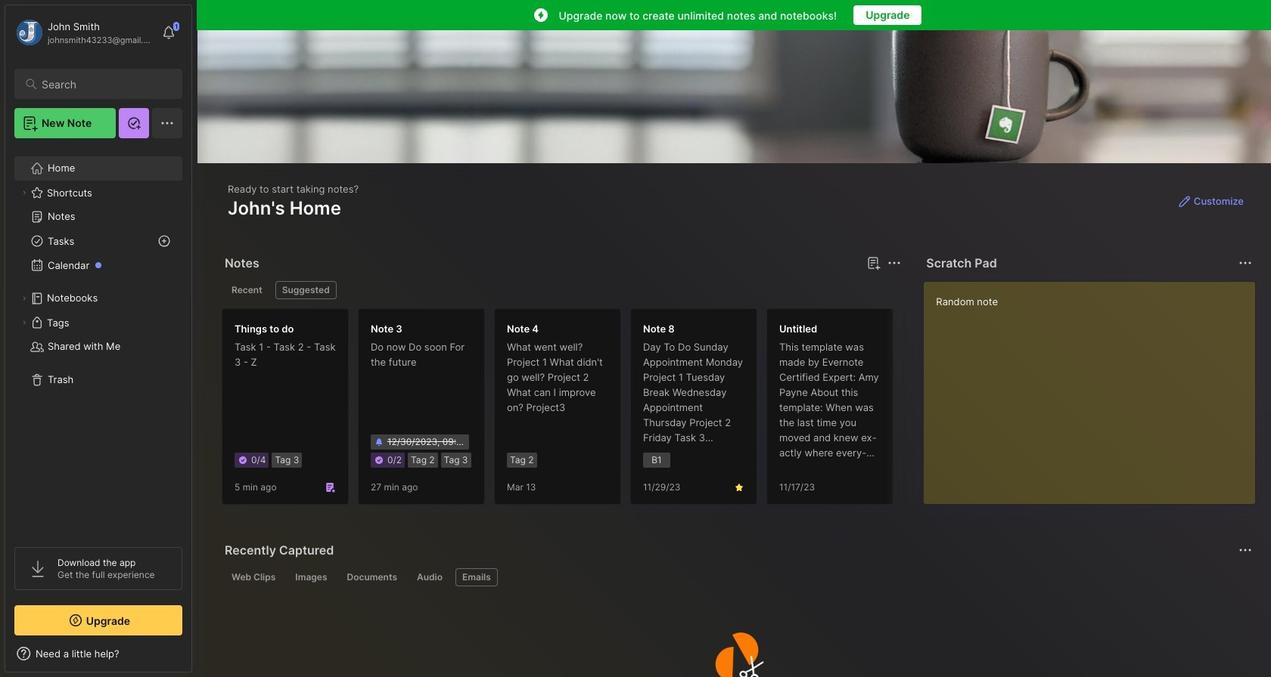 Task type: vqa. For each thing, say whether or not it's contained in the screenshot.
Settings icon at the left of page
no



Task type: describe. For each thing, give the bounding box(es) containing it.
1 more actions field from the left
[[884, 253, 905, 274]]

tree inside main element
[[5, 148, 191, 534]]

main element
[[0, 0, 197, 678]]

more actions image
[[886, 254, 904, 272]]

none search field inside main element
[[42, 75, 169, 93]]

Account field
[[14, 17, 154, 48]]

1 tab list from the top
[[225, 281, 899, 300]]

Search text field
[[42, 77, 169, 92]]

Start writing… text field
[[936, 282, 1255, 493]]

WHAT'S NEW field
[[5, 642, 191, 667]]

click to collapse image
[[191, 650, 202, 668]]



Task type: locate. For each thing, give the bounding box(es) containing it.
None search field
[[42, 75, 169, 93]]

tree
[[5, 148, 191, 534]]

0 horizontal spatial more actions field
[[884, 253, 905, 274]]

expand tags image
[[20, 319, 29, 328]]

tab list
[[225, 281, 899, 300], [225, 569, 1250, 587]]

1 vertical spatial tab list
[[225, 569, 1250, 587]]

more actions image
[[1236, 254, 1255, 272]]

0 vertical spatial tab list
[[225, 281, 899, 300]]

2 tab list from the top
[[225, 569, 1250, 587]]

expand notebooks image
[[20, 294, 29, 303]]

More actions field
[[884, 253, 905, 274], [1235, 253, 1256, 274]]

tab
[[225, 281, 269, 300], [275, 281, 337, 300], [225, 569, 282, 587], [289, 569, 334, 587], [340, 569, 404, 587], [410, 569, 449, 587], [455, 569, 498, 587]]

1 horizontal spatial more actions field
[[1235, 253, 1256, 274]]

row group
[[222, 309, 1271, 515]]

2 more actions field from the left
[[1235, 253, 1256, 274]]



